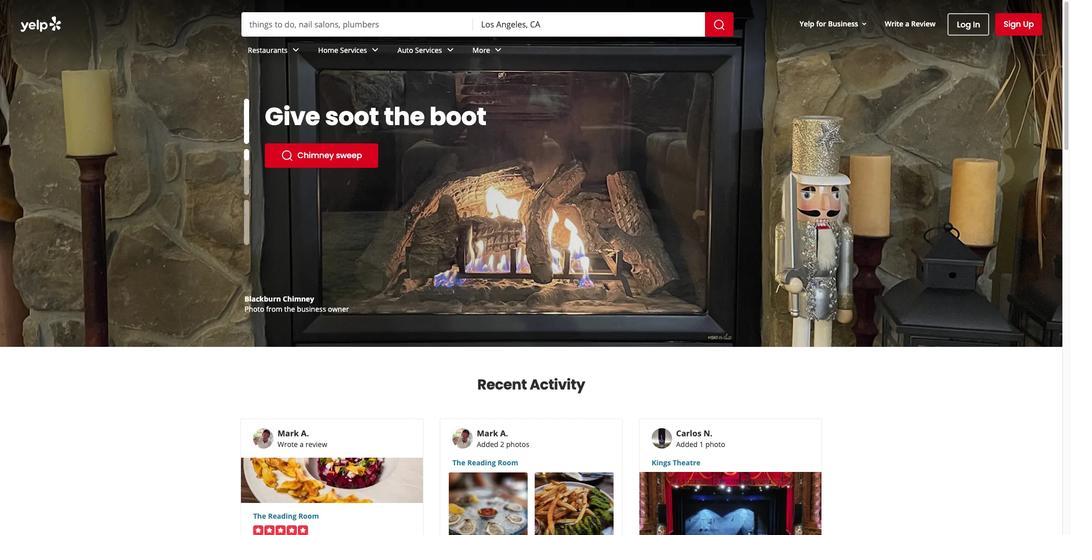 Task type: vqa. For each thing, say whether or not it's contained in the screenshot.
1st field from right
yes



Task type: describe. For each thing, give the bounding box(es) containing it.
turftim landscape and design link
[[245, 294, 353, 304]]

24 chevron down v2 image for home services
[[369, 44, 382, 56]]

home
[[318, 45, 338, 55]]

photos
[[506, 439, 530, 449]]

a. for mark a. wrote a review
[[301, 428, 309, 439]]

sign up
[[1004, 18, 1035, 30]]

0 vertical spatial the
[[453, 458, 466, 467]]

sign
[[1004, 18, 1022, 30]]

chimney sweep link
[[265, 143, 378, 168]]

business categories element
[[240, 37, 1043, 66]]

blackburn
[[245, 294, 281, 304]]

up
[[1024, 18, 1035, 30]]

none field find
[[249, 19, 465, 30]]

in
[[974, 19, 981, 30]]

24 search v2 image for give soot the boot
[[281, 150, 293, 162]]

to
[[421, 100, 446, 134]]

auto
[[398, 45, 413, 55]]

blackburn chimney link
[[245, 294, 314, 304]]

design
[[329, 294, 353, 304]]

0 horizontal spatial the reading room
[[253, 511, 319, 521]]

1
[[700, 439, 704, 449]]

added for mark
[[477, 439, 499, 449]]

added for carlos
[[676, 439, 698, 449]]

24 chevron down v2 image for more
[[492, 44, 505, 56]]

branches
[[334, 128, 452, 162]]

recent activity
[[478, 375, 585, 395]]

home services link
[[310, 37, 390, 66]]

chimney inside 'link'
[[298, 150, 334, 161]]

turftim
[[245, 294, 273, 304]]

explore banner section banner
[[0, 0, 1063, 347]]

log
[[958, 19, 972, 30]]

services
[[317, 178, 350, 190]]

soot
[[325, 100, 379, 134]]

auto services
[[398, 45, 442, 55]]

photo of mark a. image for mark a. wrote a review
[[253, 428, 274, 449]]

n.
[[704, 428, 713, 439]]

explore recent activity section section
[[232, 347, 831, 535]]

24 search v2 image for say farewell to dead branches
[[281, 178, 293, 190]]

recent
[[478, 375, 527, 395]]

select slide image
[[244, 99, 249, 144]]

say
[[265, 100, 311, 134]]

tree services link
[[265, 172, 366, 196]]

photo inside blackburn chimney photo from the business owner
[[245, 304, 264, 314]]

tree services
[[298, 178, 350, 190]]

1 vertical spatial room
[[299, 511, 319, 521]]

owner
[[328, 304, 349, 314]]

restaurants
[[248, 45, 288, 55]]

yelp for business
[[800, 19, 859, 28]]

kings
[[652, 458, 671, 467]]

business
[[829, 19, 859, 28]]

tree
[[298, 178, 315, 190]]

yelp for business button
[[796, 15, 873, 33]]

24 chevron down v2 image
[[290, 44, 302, 56]]

tim m. link
[[276, 304, 300, 314]]

for
[[817, 19, 827, 28]]

boot
[[430, 100, 487, 134]]

log in link
[[948, 13, 990, 36]]

give
[[265, 100, 320, 134]]

0 vertical spatial the
[[384, 100, 425, 134]]

wrote
[[278, 439, 298, 449]]

carlos n. added 1 photo
[[676, 428, 726, 449]]

chimney sweep
[[298, 150, 362, 161]]

mark a. wrote a review
[[278, 428, 327, 449]]

Find text field
[[249, 19, 465, 30]]

16 chevron down v2 image
[[861, 20, 869, 28]]

activity
[[530, 375, 585, 395]]

1 open photo lightbox image from the left
[[449, 473, 528, 535]]

2 open photo lightbox image from the left
[[535, 473, 614, 535]]

say farewell to dead branches
[[265, 100, 452, 162]]

write
[[885, 19, 904, 28]]

carlos n. link
[[676, 428, 713, 439]]

blackburn chimney photo from the business owner
[[245, 294, 349, 314]]

review
[[306, 439, 327, 449]]



Task type: locate. For each thing, give the bounding box(es) containing it.
1 vertical spatial a
[[300, 439, 304, 449]]

2 horizontal spatial 24 chevron down v2 image
[[492, 44, 505, 56]]

0 vertical spatial the reading room link
[[453, 458, 610, 468]]

0 horizontal spatial added
[[477, 439, 499, 449]]

0 horizontal spatial mark
[[278, 428, 299, 439]]

sweep
[[336, 150, 362, 161]]

0 horizontal spatial 24 chevron down v2 image
[[369, 44, 382, 56]]

kings theatre link
[[652, 458, 810, 468]]

1 vertical spatial the reading room link
[[253, 511, 411, 521]]

mark
[[278, 428, 299, 439], [477, 428, 498, 439]]

none field near
[[481, 19, 697, 30]]

0 horizontal spatial a.
[[301, 428, 309, 439]]

the reading room
[[453, 458, 519, 467], [253, 511, 319, 521]]

1 none field from the left
[[249, 19, 465, 30]]

photo of mark a. image for mark a. added 2 photos
[[453, 428, 473, 449]]

added inside mark a. added 2 photos
[[477, 439, 499, 449]]

services for auto services
[[415, 45, 442, 55]]

carlos
[[676, 428, 702, 439]]

24 chevron down v2 image right more
[[492, 44, 505, 56]]

None search field
[[0, 0, 1063, 66], [241, 12, 736, 37], [0, 0, 1063, 66], [241, 12, 736, 37]]

photo
[[706, 439, 726, 449]]

a. inside mark a. added 2 photos
[[501, 428, 508, 439]]

mark inside mark a. added 2 photos
[[477, 428, 498, 439]]

0 horizontal spatial the
[[284, 304, 295, 314]]

1 added from the left
[[477, 439, 499, 449]]

dead
[[265, 128, 329, 162]]

2 a. from the left
[[501, 428, 508, 439]]

room up 5 star rating image
[[299, 511, 319, 521]]

2 24 chevron down v2 image from the left
[[444, 44, 457, 56]]

1 horizontal spatial room
[[498, 458, 519, 467]]

24 chevron down v2 image left auto
[[369, 44, 382, 56]]

the
[[453, 458, 466, 467], [253, 511, 266, 521]]

mark for mark a. added 2 photos
[[477, 428, 498, 439]]

0 horizontal spatial open photo lightbox image
[[449, 473, 528, 535]]

landscape
[[275, 294, 312, 304]]

mark a. added 2 photos
[[477, 428, 530, 449]]

24 search v2 image inside tree services link
[[281, 178, 293, 190]]

0 horizontal spatial room
[[299, 511, 319, 521]]

1 a. from the left
[[301, 428, 309, 439]]

a right wrote
[[300, 439, 304, 449]]

1 horizontal spatial a.
[[501, 428, 508, 439]]

a inside mark a. wrote a review
[[300, 439, 304, 449]]

by
[[266, 304, 274, 314]]

0 horizontal spatial a
[[300, 439, 304, 449]]

mark a. link
[[278, 428, 309, 439], [477, 428, 508, 439]]

1 horizontal spatial the reading room
[[453, 458, 519, 467]]

24 search v2 image left tree
[[281, 178, 293, 190]]

1 horizontal spatial 24 chevron down v2 image
[[444, 44, 457, 56]]

0 horizontal spatial the
[[253, 511, 266, 521]]

tim
[[276, 304, 289, 314]]

0 horizontal spatial reading
[[268, 511, 297, 521]]

1 horizontal spatial reading
[[468, 458, 496, 467]]

1 horizontal spatial mark a. link
[[477, 428, 508, 439]]

the
[[384, 100, 425, 134], [284, 304, 295, 314]]

1 24 chevron down v2 image from the left
[[369, 44, 382, 56]]

room down '2'
[[498, 458, 519, 467]]

1 vertical spatial chimney
[[283, 294, 314, 304]]

added left '2'
[[477, 439, 499, 449]]

and
[[314, 294, 328, 304]]

added down the "carlos"
[[676, 439, 698, 449]]

a right write
[[906, 19, 910, 28]]

1 vertical spatial the
[[253, 511, 266, 521]]

photo of carlos n. image
[[652, 428, 672, 449]]

1 24 search v2 image from the top
[[281, 150, 293, 162]]

mark up wrote
[[278, 428, 299, 439]]

0 horizontal spatial the reading room link
[[253, 511, 411, 521]]

added
[[477, 439, 499, 449], [676, 439, 698, 449]]

the reading room link
[[453, 458, 610, 468], [253, 511, 411, 521]]

2 services from the left
[[415, 45, 442, 55]]

0 horizontal spatial mark a. link
[[278, 428, 309, 439]]

open photo lightbox image
[[449, 473, 528, 535], [535, 473, 614, 535]]

chimney inside blackburn chimney photo from the business owner
[[283, 294, 314, 304]]

the reading room up 5 star rating image
[[253, 511, 319, 521]]

1 horizontal spatial mark
[[477, 428, 498, 439]]

mark a. link for mark a. wrote a review
[[278, 428, 309, 439]]

a
[[906, 19, 910, 28], [300, 439, 304, 449]]

photo of mark a. image left '2'
[[453, 428, 473, 449]]

log in
[[958, 19, 981, 30]]

auto services link
[[390, 37, 465, 66]]

write a review
[[885, 19, 936, 28]]

give soot the boot
[[265, 100, 487, 134]]

more
[[473, 45, 490, 55]]

2 photo of mark a. image from the left
[[453, 428, 473, 449]]

24 search v2 image inside chimney sweep 'link'
[[281, 150, 293, 162]]

home services
[[318, 45, 367, 55]]

2 mark from the left
[[477, 428, 498, 439]]

business
[[297, 304, 326, 314]]

24 search v2 image
[[281, 150, 293, 162], [281, 178, 293, 190]]

2 added from the left
[[676, 439, 698, 449]]

photo inside turftim landscape and design photo by tim m.
[[245, 304, 264, 314]]

services right home
[[340, 45, 367, 55]]

restaurants link
[[240, 37, 310, 66]]

reading up 5 star rating image
[[268, 511, 297, 521]]

1 vertical spatial 24 search v2 image
[[281, 178, 293, 190]]

24 search v2 image down say
[[281, 150, 293, 162]]

2 mark a. link from the left
[[477, 428, 508, 439]]

mark down recent
[[477, 428, 498, 439]]

mark inside mark a. wrote a review
[[278, 428, 299, 439]]

chimney
[[298, 150, 334, 161], [283, 294, 314, 304]]

added inside carlos n. added 1 photo
[[676, 439, 698, 449]]

1 vertical spatial the
[[284, 304, 295, 314]]

review
[[912, 19, 936, 28]]

1 photo of mark a. image from the left
[[253, 428, 274, 449]]

the reading room down '2'
[[453, 458, 519, 467]]

3 24 chevron down v2 image from the left
[[492, 44, 505, 56]]

reading down mark a. added 2 photos
[[468, 458, 496, 467]]

reading
[[468, 458, 496, 467], [268, 511, 297, 521]]

0 horizontal spatial services
[[340, 45, 367, 55]]

1 horizontal spatial the reading room link
[[453, 458, 610, 468]]

24 chevron down v2 image for auto services
[[444, 44, 457, 56]]

photo of mark a. image left wrote
[[253, 428, 274, 449]]

theatre
[[673, 458, 701, 467]]

services
[[340, 45, 367, 55], [415, 45, 442, 55]]

0 vertical spatial chimney
[[298, 150, 334, 161]]

1 horizontal spatial services
[[415, 45, 442, 55]]

farewell
[[316, 100, 416, 134]]

1 vertical spatial the reading room
[[253, 511, 319, 521]]

2 24 search v2 image from the top
[[281, 178, 293, 190]]

kings theatre
[[652, 458, 701, 467]]

0 horizontal spatial none field
[[249, 19, 465, 30]]

2
[[501, 439, 505, 449]]

0 vertical spatial the reading room
[[453, 458, 519, 467]]

1 mark a. link from the left
[[278, 428, 309, 439]]

mark a. link for mark a. added 2 photos
[[477, 428, 508, 439]]

1 horizontal spatial none field
[[481, 19, 697, 30]]

a. up '2'
[[501, 428, 508, 439]]

1 horizontal spatial the
[[384, 100, 425, 134]]

a. for mark a. added 2 photos
[[501, 428, 508, 439]]

turftim landscape and design photo by tim m.
[[245, 294, 353, 314]]

a inside banner
[[906, 19, 910, 28]]

24 chevron down v2 image
[[369, 44, 382, 56], [444, 44, 457, 56], [492, 44, 505, 56]]

a.
[[301, 428, 309, 439], [501, 428, 508, 439]]

0 vertical spatial room
[[498, 458, 519, 467]]

2 none field from the left
[[481, 19, 697, 30]]

1 horizontal spatial a
[[906, 19, 910, 28]]

services for home services
[[340, 45, 367, 55]]

1 horizontal spatial the
[[453, 458, 466, 467]]

m.
[[291, 304, 300, 314]]

24 chevron down v2 image inside "auto services" link
[[444, 44, 457, 56]]

24 chevron down v2 image inside home services link
[[369, 44, 382, 56]]

1 services from the left
[[340, 45, 367, 55]]

0 vertical spatial a
[[906, 19, 910, 28]]

1 horizontal spatial added
[[676, 439, 698, 449]]

room
[[498, 458, 519, 467], [299, 511, 319, 521]]

from
[[266, 304, 283, 314]]

1 vertical spatial reading
[[268, 511, 297, 521]]

a. up review
[[301, 428, 309, 439]]

chimney up the m.
[[283, 294, 314, 304]]

services right auto
[[415, 45, 442, 55]]

Near text field
[[481, 19, 697, 30]]

the inside blackburn chimney photo from the business owner
[[284, 304, 295, 314]]

write a review link
[[881, 15, 940, 33]]

search image
[[713, 19, 726, 31]]

yelp
[[800, 19, 815, 28]]

more link
[[465, 37, 513, 66]]

1 horizontal spatial open photo lightbox image
[[535, 473, 614, 535]]

mark a. link up '2'
[[477, 428, 508, 439]]

sign up link
[[996, 13, 1043, 36]]

24 chevron down v2 image right auto services
[[444, 44, 457, 56]]

photo of mark a. image
[[253, 428, 274, 449], [453, 428, 473, 449]]

0 vertical spatial 24 search v2 image
[[281, 150, 293, 162]]

mark a. link up wrote
[[278, 428, 309, 439]]

mark for mark a. wrote a review
[[278, 428, 299, 439]]

chimney up tree services link
[[298, 150, 334, 161]]

24 chevron down v2 image inside more link
[[492, 44, 505, 56]]

1 mark from the left
[[278, 428, 299, 439]]

photo
[[245, 304, 264, 314], [245, 304, 264, 314]]

None field
[[249, 19, 465, 30], [481, 19, 697, 30]]

5 star rating image
[[253, 525, 308, 535]]

a. inside mark a. wrote a review
[[301, 428, 309, 439]]

1 horizontal spatial photo of mark a. image
[[453, 428, 473, 449]]

0 horizontal spatial photo of mark a. image
[[253, 428, 274, 449]]

0 vertical spatial reading
[[468, 458, 496, 467]]



